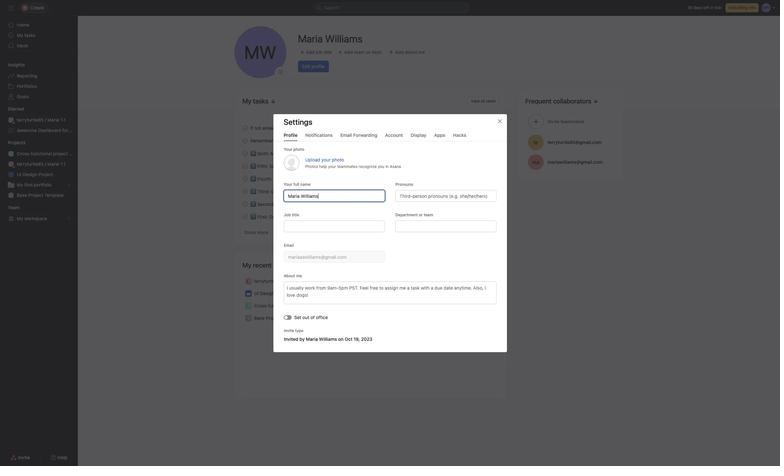 Task type: describe. For each thing, give the bounding box(es) containing it.
project up portfolio
[[38, 172, 53, 177]]

my for my recent projects
[[243, 262, 252, 269]]

in up forwarding
[[366, 125, 370, 131]]

projects element
[[0, 137, 78, 202]]

my workspace
[[17, 216, 47, 221]]

my for my workspace
[[17, 216, 23, 221]]

/ down recent projects
[[282, 278, 284, 284]]

6️⃣
[[250, 151, 256, 156]]

0 vertical spatial photo
[[293, 147, 304, 152]]

1 vertical spatial design
[[260, 291, 275, 296]]

with
[[302, 189, 310, 194]]

full
[[293, 182, 299, 187]]

add for add job title
[[306, 49, 315, 55]]

3️⃣ third: get organized with sections
[[250, 189, 329, 194]]

completed checkbox for remember
[[241, 137, 249, 145]]

cross-functional project plan inside projects element
[[17, 151, 78, 156]]

0 vertical spatial terryturtle85 / maria 1:1 link
[[4, 115, 74, 125]]

0 horizontal spatial asana
[[331, 164, 344, 169]]

show
[[244, 230, 256, 235]]

by inside invite type invited by maria williams on oct 19, 2023
[[300, 336, 305, 342]]

project down my first portfolio on the top left
[[28, 192, 43, 198]]

list image for base project template
[[247, 316, 250, 320]]

maria williams
[[298, 32, 363, 45]]

edit profile button
[[298, 61, 329, 72]]

get for organized
[[271, 189, 278, 194]]

email forwarding button
[[341, 132, 378, 141]]

completed checkbox for 3️⃣
[[241, 187, 249, 195]]

completed image for 3️⃣
[[241, 187, 249, 195]]

1 vertical spatial terryturtle85 / maria 1:1 link
[[458, 137, 504, 144]]

portfolio
[[34, 182, 52, 188]]

completed image for 5️⃣
[[241, 162, 249, 170]]

0 horizontal spatial on
[[284, 176, 289, 182]]

1 vertical spatial base project template link
[[235, 312, 507, 325]]

1️⃣
[[250, 214, 256, 220]]

add for add about me
[[395, 49, 404, 55]]

collaborating
[[297, 164, 325, 169]]

account
[[385, 132, 403, 138]]

manageable
[[294, 151, 320, 156]]

0 horizontal spatial project
[[53, 151, 68, 156]]

invite for invite type invited by maria williams on oct 19, 2023
[[284, 328, 294, 333]]

1 wednesday button from the top
[[478, 189, 499, 194]]

all
[[481, 99, 485, 104]]

1 horizontal spatial tasks
[[314, 214, 325, 220]]

/ up tuesday
[[490, 125, 491, 130]]

cross- inside projects element
[[17, 151, 31, 156]]

wednesday button for tasks
[[478, 214, 499, 219]]

out
[[302, 315, 309, 320]]

about
[[405, 49, 418, 55]]

or inside button
[[366, 49, 371, 55]]

home link
[[4, 20, 74, 30]]

1 vertical spatial project
[[290, 303, 305, 309]]

my for my first portfolio
[[17, 182, 23, 188]]

1 vertical spatial cross-
[[254, 303, 268, 309]]

list image for cross-functional project plan
[[247, 304, 250, 308]]

days
[[694, 5, 703, 10]]

0 horizontal spatial by
[[291, 164, 296, 169]]

settings
[[284, 117, 313, 126]]

about me
[[284, 273, 302, 278]]

search
[[325, 5, 339, 10]]

I usually work from 9am-5pm PST. Feel free to assign me a task with a due date anytime. Also, I love dogs! text field
[[284, 282, 497, 304]]

1 vertical spatial plan
[[306, 303, 315, 309]]

1 vertical spatial base project template
[[254, 315, 301, 321]]

inbox
[[17, 43, 28, 48]]

profile
[[284, 132, 298, 138]]

terryturtle85 down my recent projects
[[254, 278, 281, 284]]

department
[[395, 212, 418, 217]]

portfolios
[[17, 83, 37, 89]]

in down upload your photo button
[[326, 164, 330, 169]]

cross-functional project plan link
[[4, 149, 78, 159]]

dept.
[[372, 49, 383, 55]]

starred
[[8, 106, 24, 112]]

30
[[688, 5, 693, 10]]

edit profile
[[302, 64, 325, 69]]

completed checkbox for 4️⃣
[[241, 175, 249, 183]]

sections
[[312, 189, 329, 194]]

sixth:
[[257, 151, 269, 156]]

get for started
[[269, 214, 277, 220]]

global element
[[0, 16, 78, 55]]

goals link
[[4, 92, 74, 102]]

/ inside starred element
[[45, 117, 46, 123]]

1 vertical spatial your
[[321, 157, 331, 162]]

view all tasks button
[[468, 97, 499, 106]]

0 horizontal spatial the
[[286, 202, 293, 207]]

discussion
[[289, 138, 311, 143]]

dashboard
[[38, 128, 61, 133]]

forwarding
[[353, 132, 378, 138]]

1 vertical spatial for
[[326, 138, 332, 143]]

0 horizontal spatial work
[[283, 151, 293, 156]]

0 vertical spatial the
[[333, 138, 340, 143]]

invite button
[[6, 452, 34, 464]]

your photo
[[284, 147, 304, 152]]

your for your photo
[[284, 182, 292, 187]]

0 vertical spatial upload new photo image
[[278, 70, 283, 75]]

your for settings
[[284, 147, 292, 152]]

search list box
[[314, 3, 469, 13]]

close image
[[497, 119, 503, 124]]

ui inside projects element
[[17, 172, 21, 177]]

6️⃣ sixth: make work manageable
[[250, 151, 320, 156]]

2 vertical spatial mw
[[488, 303, 495, 308]]

department or team
[[395, 212, 433, 217]]

hide sidebar image
[[8, 5, 14, 10]]

teams element
[[0, 202, 78, 225]]

show more button
[[243, 227, 270, 239]]

oct
[[345, 336, 353, 342]]

terryturtle85 inside starred element
[[17, 117, 44, 123]]

tasks inside global "element"
[[24, 32, 36, 38]]

1 horizontal spatial cross-functional project plan
[[254, 303, 315, 309]]

completed image for remember
[[241, 137, 249, 145]]

completed image for 4️⃣
[[241, 175, 249, 183]]

1 vertical spatial me
[[296, 273, 302, 278]]

apps
[[434, 132, 446, 138]]

set out of office switch
[[284, 315, 292, 320]]

completed checkbox for 6️⃣
[[241, 149, 249, 157]]

add job title button
[[298, 46, 334, 58]]

functional inside cross-functional project plan link
[[31, 151, 52, 156]]

up
[[311, 125, 316, 131]]

account button
[[385, 132, 403, 141]]

1 horizontal spatial upload new photo image
[[284, 155, 299, 171]]

notifications
[[306, 132, 333, 138]]

incoming
[[304, 176, 323, 182]]

pronouns
[[395, 182, 413, 187]]

layout
[[294, 202, 307, 207]]

maria inside invite type invited by maria williams on oct 19, 2023
[[306, 336, 318, 342]]

1 vertical spatial ui
[[254, 291, 259, 296]]

my workspace link
[[4, 214, 74, 224]]

terryturtle85 down the hacks at the top right
[[461, 138, 484, 143]]

completed checkbox for 2️⃣
[[241, 200, 249, 208]]

my right using
[[307, 214, 313, 220]]

private
[[311, 278, 325, 284]]

1 horizontal spatial base
[[254, 315, 265, 321]]

2 vertical spatial terryturtle85 / maria 1:1 link
[[4, 159, 74, 169]]

Third-person pronouns (e.g. she/her/hers) text field
[[395, 190, 497, 202]]

email for email forwarding
[[341, 132, 352, 138]]

display button
[[411, 132, 427, 141]]

0 vertical spatial your
[[371, 125, 381, 131]]

terryturtle85@gmail.com
[[548, 139, 602, 145]]

scheduled,
[[279, 125, 302, 131]]

template inside projects element
[[44, 192, 64, 198]]

save
[[269, 164, 280, 169]]

tuesday button
[[484, 138, 499, 143]]

awesome dashboard for new project
[[17, 128, 95, 133]]

/ inside projects element
[[45, 161, 46, 167]]

billing
[[737, 5, 748, 10]]

set
[[303, 125, 310, 131]]

starred element
[[0, 103, 95, 137]]

add for add billing info
[[729, 5, 736, 10]]

1️⃣ first: get started using my tasks
[[250, 214, 325, 220]]

0 vertical spatial meeting
[[348, 125, 365, 131]]

1 wednesday from the top
[[478, 189, 499, 194]]

photos
[[305, 164, 318, 169]]

5️⃣
[[250, 164, 256, 169]]

right
[[321, 202, 331, 207]]

second:
[[257, 202, 275, 207]]

started
[[278, 214, 293, 220]]

view all tasks
[[471, 99, 496, 104]]

2️⃣ second: find the layout that's right for you
[[250, 202, 347, 207]]

make
[[270, 151, 282, 156]]

0 vertical spatial base project template link
[[4, 190, 74, 201]]

tasks inside button
[[486, 99, 496, 104]]

search button
[[314, 3, 469, 13]]

add about me
[[395, 49, 425, 55]]



Task type: vqa. For each thing, say whether or not it's contained in the screenshot.
To
yes



Task type: locate. For each thing, give the bounding box(es) containing it.
design right calendar icon
[[260, 291, 275, 296]]

goals
[[17, 94, 29, 99]]

for left new
[[62, 128, 68, 133]]

home
[[17, 22, 29, 28]]

first
[[24, 182, 33, 188]]

on inside invite type invited by maria williams on oct 19, 2023
[[338, 336, 344, 342]]

3 completed image from the top
[[241, 200, 249, 208]]

my left first
[[17, 182, 23, 188]]

terryturtle85 / maria 1:1 down cross-functional project plan link
[[17, 161, 66, 167]]

0 vertical spatial functional
[[31, 151, 52, 156]]

plan inside projects element
[[69, 151, 78, 156]]

0 vertical spatial by
[[291, 164, 296, 169]]

my up inbox
[[17, 32, 23, 38]]

by down type at the bottom left of the page
[[300, 336, 305, 342]]

my inside 'my first portfolio' link
[[17, 182, 23, 188]]

0 vertical spatial ui design project
[[17, 172, 53, 177]]

completed checkbox for 5️⃣
[[241, 162, 249, 170]]

base project template link down portfolio
[[4, 190, 74, 201]]

completed image for 6️⃣
[[241, 149, 249, 157]]

0 vertical spatial completed image
[[241, 162, 249, 170]]

completed image left 5️⃣
[[241, 162, 249, 170]]

ui design project right calendar icon
[[254, 291, 291, 296]]

terryturtle85 / maria 1:1 link up dashboard
[[4, 115, 74, 125]]

0 vertical spatial work
[[283, 151, 293, 156]]

0 horizontal spatial tasks
[[24, 32, 36, 38]]

1 horizontal spatial me
[[419, 49, 425, 55]]

1 completed image from the top
[[241, 124, 249, 132]]

1 horizontal spatial of
[[311, 315, 315, 320]]

add left about
[[395, 49, 404, 55]]

completed checkbox left 6️⃣
[[241, 149, 249, 157]]

project left set out of office switch
[[266, 315, 281, 321]]

my first portfolio
[[17, 182, 52, 188]]

0 horizontal spatial design
[[23, 172, 37, 177]]

add job title
[[306, 49, 332, 55]]

insights element
[[0, 59, 78, 103]]

my up people icon
[[243, 262, 252, 269]]

1 vertical spatial ui design project link
[[235, 288, 507, 300]]

invite for invite
[[18, 455, 30, 461]]

4️⃣
[[250, 176, 256, 182]]

2 vertical spatial tasks
[[314, 214, 325, 220]]

reporting
[[17, 73, 37, 79]]

for inside starred element
[[62, 128, 68, 133]]

2 vertical spatial completed image
[[241, 200, 249, 208]]

on left top
[[284, 176, 289, 182]]

terryturtle85 / maria 1:1 up tuesday button
[[465, 125, 508, 130]]

design
[[23, 172, 37, 177], [260, 291, 275, 296]]

2 completed image from the top
[[241, 175, 249, 183]]

in inside 'upload your photo photos help your teammates recognize you in asana'
[[386, 164, 389, 169]]

base left set out of office switch
[[254, 315, 265, 321]]

hacks
[[453, 132, 467, 138]]

add for add team or dept.
[[344, 49, 353, 55]]

me inside button
[[419, 49, 425, 55]]

ui
[[17, 172, 21, 177], [254, 291, 259, 296]]

1 vertical spatial cross-functional project plan
[[254, 303, 315, 309]]

0 horizontal spatial photo
[[293, 147, 304, 152]]

1 completed checkbox from the top
[[241, 137, 249, 145]]

email forwarding
[[341, 132, 378, 138]]

my first portfolio link
[[4, 180, 74, 190]]

3 wednesday button from the top
[[478, 214, 499, 219]]

teammates
[[337, 164, 358, 169]]

1 vertical spatial photo
[[332, 157, 344, 162]]

1 horizontal spatial functional
[[268, 303, 289, 309]]

2 vertical spatial your
[[328, 164, 336, 169]]

0 horizontal spatial base
[[17, 192, 27, 198]]

invite inside invite type invited by maria williams on oct 19, 2023
[[284, 328, 294, 333]]

time
[[281, 164, 290, 169]]

30 days left in trial
[[688, 5, 722, 10]]

add about me button
[[387, 46, 427, 58]]

Completed checkbox
[[241, 124, 249, 132]]

cross-functional project plan up set out of office switch
[[254, 303, 315, 309]]

completed checkbox left 3️⃣
[[241, 187, 249, 195]]

display
[[411, 132, 427, 138]]

wednesday for right
[[478, 202, 499, 206]]

1 horizontal spatial ui design project link
[[235, 288, 507, 300]]

get right first: at the left of the page
[[269, 214, 277, 220]]

remember to add discussion topics for the next meeting
[[250, 138, 369, 143]]

or left dept.
[[366, 49, 371, 55]]

1 horizontal spatial base project template
[[254, 315, 301, 321]]

terryturtle85 up the hacks at the top right
[[465, 125, 489, 130]]

photo up teammates in the left of the page
[[332, 157, 344, 162]]

template down portfolio
[[44, 192, 64, 198]]

1 vertical spatial or
[[419, 212, 423, 217]]

add
[[280, 138, 288, 143]]

my for my tasks
[[17, 32, 23, 38]]

your right help
[[328, 164, 336, 169]]

1 vertical spatial template
[[282, 315, 301, 321]]

0 vertical spatial wednesday button
[[478, 189, 499, 194]]

functional up set out of office switch
[[268, 303, 289, 309]]

2 completed image from the top
[[241, 137, 249, 145]]

team inside button
[[354, 49, 365, 55]]

topics
[[312, 138, 325, 143]]

2 wednesday button from the top
[[478, 202, 499, 206]]

recent projects
[[253, 262, 297, 269]]

1 horizontal spatial project
[[290, 303, 305, 309]]

2 horizontal spatial tasks
[[486, 99, 496, 104]]

0 vertical spatial list image
[[247, 304, 250, 308]]

mw
[[244, 42, 277, 63], [482, 279, 489, 284], [488, 303, 495, 308]]

in right the recognize
[[386, 164, 389, 169]]

me right the about
[[296, 273, 302, 278]]

0 horizontal spatial template
[[44, 192, 64, 198]]

te
[[534, 139, 538, 145], [490, 279, 494, 284]]

your
[[284, 147, 292, 152], [284, 182, 292, 187]]

meeting
[[348, 125, 365, 131], [352, 138, 369, 143]]

the right "find"
[[286, 202, 293, 207]]

of up your full name
[[299, 176, 303, 182]]

set out of office
[[294, 315, 328, 320]]

my
[[17, 32, 23, 38], [17, 182, 23, 188], [307, 214, 313, 220], [17, 216, 23, 221], [243, 262, 252, 269]]

0 vertical spatial project
[[53, 151, 68, 156]]

0 horizontal spatial cross-functional project plan
[[17, 151, 78, 156]]

ui design project up my first portfolio on the top left
[[17, 172, 53, 177]]

a
[[318, 125, 320, 131]]

add left job
[[306, 49, 315, 55]]

plan up the set out of office
[[306, 303, 315, 309]]

1 vertical spatial you
[[339, 202, 347, 207]]

maria inside starred element
[[47, 117, 59, 123]]

1 vertical spatial get
[[269, 214, 277, 220]]

base
[[17, 192, 27, 198], [254, 315, 265, 321]]

1 vertical spatial invite
[[18, 455, 30, 461]]

team button
[[0, 204, 19, 211]]

my recent projects
[[243, 262, 297, 269]]

design inside projects element
[[23, 172, 37, 177]]

completed checkbox down completed checkbox
[[241, 137, 249, 145]]

by right time
[[291, 164, 296, 169]]

wednesday button for right
[[478, 202, 499, 206]]

me right about
[[419, 49, 425, 55]]

completed checkbox left 4️⃣
[[241, 175, 249, 183]]

project up set
[[290, 303, 305, 309]]

or right 'department'
[[419, 212, 423, 217]]

terryturtle85 / maria 1:1
[[17, 117, 66, 123], [465, 125, 508, 130], [461, 138, 504, 143], [17, 161, 66, 167], [254, 278, 303, 284]]

/ down cross-functional project plan link
[[45, 161, 46, 167]]

work right make
[[283, 151, 293, 156]]

2 completed checkbox from the top
[[241, 149, 249, 157]]

completed image left 3️⃣
[[241, 187, 249, 195]]

tuesday
[[484, 138, 499, 143]]

ui design project inside projects element
[[17, 172, 53, 177]]

3 completed image from the top
[[241, 149, 249, 157]]

project down awesome dashboard for new project
[[53, 151, 68, 156]]

2 wednesday from the top
[[478, 202, 499, 206]]

mw inside button
[[244, 42, 277, 63]]

functional
[[31, 151, 52, 156], [268, 303, 289, 309]]

upload your photo photos help your teammates recognize you in asana
[[305, 157, 401, 169]]

terryturtle85 inside projects element
[[17, 161, 44, 167]]

5 completed checkbox from the top
[[241, 187, 249, 195]]

0 horizontal spatial base project template link
[[4, 190, 74, 201]]

0 vertical spatial cross-functional project plan
[[17, 151, 78, 156]]

add inside button
[[344, 49, 353, 55]]

base project template up the invited
[[254, 315, 301, 321]]

you for recognize
[[378, 164, 384, 169]]

portfolios link
[[4, 81, 74, 92]]

1 horizontal spatial photo
[[332, 157, 344, 162]]

your up forwarding
[[371, 125, 381, 131]]

maria inside projects element
[[47, 161, 59, 167]]

2 list image from the top
[[247, 316, 250, 320]]

wednesday for tasks
[[478, 214, 499, 219]]

0 vertical spatial or
[[366, 49, 371, 55]]

my inside my workspace link
[[17, 216, 23, 221]]

inbox link
[[4, 41, 74, 51]]

base project template link up 2023
[[235, 312, 507, 325]]

1 vertical spatial base
[[254, 315, 265, 321]]

0 vertical spatial ui
[[17, 172, 21, 177]]

notifications button
[[306, 132, 333, 141]]

in right left
[[711, 5, 714, 10]]

completed image
[[241, 124, 249, 132], [241, 137, 249, 145], [241, 149, 249, 157], [241, 187, 249, 195], [241, 213, 249, 221]]

completed image
[[241, 162, 249, 170], [241, 175, 249, 183], [241, 200, 249, 208]]

terryturtle85 / maria 1:1 up awesome dashboard for new project link
[[17, 117, 66, 123]]

tasks right all
[[486, 99, 496, 104]]

6 completed checkbox from the top
[[241, 200, 249, 208]]

1 your from the top
[[284, 147, 292, 152]]

0 horizontal spatial plan
[[69, 151, 78, 156]]

cross-functional project plan down awesome dashboard for new project link
[[17, 151, 78, 156]]

0 vertical spatial cross-
[[17, 151, 31, 156]]

invite inside button
[[18, 455, 30, 461]]

add down maria williams
[[344, 49, 353, 55]]

work
[[283, 151, 293, 156], [325, 176, 335, 182]]

0 horizontal spatial of
[[299, 176, 303, 182]]

3 completed checkbox from the top
[[241, 162, 249, 170]]

1 vertical spatial functional
[[268, 303, 289, 309]]

awesome dashboard for new project link
[[4, 125, 95, 136]]

email up next
[[341, 132, 352, 138]]

1 horizontal spatial email
[[341, 132, 352, 138]]

add inside button
[[395, 49, 404, 55]]

terryturtle85
[[17, 117, 44, 123], [465, 125, 489, 130], [461, 138, 484, 143], [17, 161, 44, 167], [254, 278, 281, 284]]

completed image left 2️⃣
[[241, 200, 249, 208]]

template left the "out"
[[282, 315, 301, 321]]

recognize
[[359, 164, 377, 169]]

4 completed image from the top
[[241, 187, 249, 195]]

1 vertical spatial the
[[286, 202, 293, 207]]

awesome
[[17, 128, 37, 133]]

1 horizontal spatial ui design project
[[254, 291, 291, 296]]

team right 'department'
[[424, 212, 433, 217]]

meeting down email forwarding
[[352, 138, 369, 143]]

base project template
[[17, 192, 64, 198], [254, 315, 301, 321]]

tasks down the that's
[[314, 214, 325, 220]]

tasks
[[24, 32, 36, 38], [486, 99, 496, 104], [314, 214, 325, 220]]

5 completed image from the top
[[241, 213, 249, 221]]

1 vertical spatial by
[[300, 336, 305, 342]]

terryturtle85 / maria 1:1 down the about
[[254, 278, 303, 284]]

email up recent projects
[[284, 243, 294, 248]]

asana right help
[[331, 164, 344, 169]]

the left next
[[333, 138, 340, 143]]

for right the right
[[332, 202, 338, 207]]

ui up my first portfolio on the top left
[[17, 172, 21, 177]]

3 wednesday from the top
[[478, 214, 499, 219]]

1 horizontal spatial the
[[333, 138, 340, 143]]

you right the recognize
[[378, 164, 384, 169]]

0 vertical spatial design
[[23, 172, 37, 177]]

starred button
[[0, 106, 24, 112]]

workspace
[[24, 216, 47, 221]]

left
[[704, 5, 710, 10]]

list image
[[247, 304, 250, 308], [247, 316, 250, 320]]

1 vertical spatial te
[[490, 279, 494, 284]]

1 horizontal spatial or
[[419, 212, 423, 217]]

job
[[284, 212, 291, 217]]

0 vertical spatial tasks
[[24, 32, 36, 38]]

wednesday button
[[478, 189, 499, 194], [478, 202, 499, 206], [478, 214, 499, 219]]

base down first
[[17, 192, 27, 198]]

you inside 'upload your photo photos help your teammates recognize you in asana'
[[378, 164, 384, 169]]

1 list image from the top
[[247, 304, 250, 308]]

2 vertical spatial for
[[332, 202, 338, 207]]

1 vertical spatial work
[[325, 176, 335, 182]]

1 vertical spatial wednesday
[[478, 202, 499, 206]]

calendar image
[[247, 292, 250, 296]]

1 horizontal spatial on
[[338, 336, 344, 342]]

list image inside base project template link
[[247, 316, 250, 320]]

completed checkbox left 1️⃣
[[241, 213, 249, 221]]

/ right "hacks" button
[[485, 138, 486, 143]]

your down add
[[284, 147, 292, 152]]

1 horizontal spatial title
[[324, 49, 332, 55]]

ma
[[532, 159, 540, 165]]

0 horizontal spatial functional
[[31, 151, 52, 156]]

job
[[316, 49, 323, 55]]

1 vertical spatial mw
[[482, 279, 489, 284]]

0 vertical spatial your
[[284, 147, 292, 152]]

view
[[471, 99, 480, 104]]

add left billing in the right top of the page
[[729, 5, 736, 10]]

terryturtle85 / maria 1:1 inside starred element
[[17, 117, 66, 123]]

1 vertical spatial your
[[284, 182, 292, 187]]

completed image for 2️⃣
[[241, 200, 249, 208]]

new
[[69, 128, 79, 133]]

Completed checkbox
[[241, 137, 249, 145], [241, 149, 249, 157], [241, 162, 249, 170], [241, 175, 249, 183], [241, 187, 249, 195], [241, 200, 249, 208], [241, 213, 249, 221]]

project down the about
[[276, 291, 291, 296]]

completed checkbox for 1️⃣
[[241, 213, 249, 221]]

1:1
[[60, 117, 66, 123], [342, 125, 347, 131], [503, 125, 508, 130], [499, 138, 504, 143], [60, 161, 66, 167], [298, 278, 303, 284]]

profile
[[312, 64, 325, 69]]

1 horizontal spatial design
[[260, 291, 275, 296]]

terryturtle85 up awesome
[[17, 117, 44, 123]]

0 horizontal spatial team
[[354, 49, 365, 55]]

0 horizontal spatial invite
[[18, 455, 30, 461]]

people image
[[247, 279, 250, 283]]

by
[[291, 164, 296, 169], [300, 336, 305, 342]]

1 horizontal spatial asana
[[390, 164, 401, 169]]

1 vertical spatial completed image
[[241, 175, 249, 183]]

terryturtle85 / maria 1:1 link down the 'close' icon
[[458, 137, 504, 144]]

terryturtle85 / maria 1:1 down the hacks at the top right
[[461, 138, 504, 143]]

email for email
[[284, 243, 294, 248]]

7 completed checkbox from the top
[[241, 213, 249, 221]]

0 horizontal spatial upload new photo image
[[278, 70, 283, 75]]

functional down awesome dashboard for new project link
[[31, 151, 52, 156]]

1 horizontal spatial team
[[424, 212, 433, 217]]

project right new
[[80, 128, 95, 133]]

1 horizontal spatial work
[[325, 176, 335, 182]]

get right third:
[[271, 189, 278, 194]]

completed image for if
[[241, 124, 249, 132]]

fourth:
[[257, 176, 273, 182]]

email inside button
[[341, 132, 352, 138]]

my inside my tasks link
[[17, 32, 23, 38]]

0 vertical spatial wednesday
[[478, 189, 499, 194]]

1 vertical spatial upload new photo image
[[284, 155, 299, 171]]

help
[[319, 164, 327, 169]]

0 vertical spatial you
[[378, 164, 384, 169]]

0 horizontal spatial te
[[490, 279, 494, 284]]

if not already scheduled, set up a recurring 1:1 meeting in your calendar
[[250, 125, 400, 131]]

1:1 inside projects element
[[60, 161, 66, 167]]

0 horizontal spatial title
[[292, 212, 299, 217]]

tasks down home
[[24, 32, 36, 38]]

base project template down 'my first portfolio' link
[[17, 192, 64, 198]]

0 vertical spatial for
[[62, 128, 68, 133]]

mariawilliams@gmail.com
[[548, 159, 603, 165]]

1 horizontal spatial te
[[534, 139, 538, 145]]

1 vertical spatial on
[[338, 336, 344, 342]]

1 completed image from the top
[[241, 162, 249, 170]]

4️⃣ fourth: stay on top of incoming work
[[250, 176, 335, 182]]

base inside projects element
[[17, 192, 27, 198]]

cross-functional project plan
[[17, 151, 78, 156], [254, 303, 315, 309]]

/ up dashboard
[[45, 117, 46, 123]]

2 vertical spatial wednesday
[[478, 214, 499, 219]]

terryturtle85 down cross-functional project plan link
[[17, 161, 44, 167]]

edit
[[302, 64, 310, 69]]

photo down discussion
[[293, 147, 304, 152]]

maria
[[47, 117, 59, 123], [492, 125, 502, 130], [488, 138, 498, 143], [47, 161, 59, 167], [285, 278, 296, 284], [306, 336, 318, 342]]

base project template inside projects element
[[17, 192, 64, 198]]

you for for
[[339, 202, 347, 207]]

1 vertical spatial meeting
[[352, 138, 369, 143]]

completed image left 1️⃣
[[241, 213, 249, 221]]

0 horizontal spatial cross-
[[17, 151, 31, 156]]

1:1 inside starred element
[[60, 117, 66, 123]]

ui right calendar icon
[[254, 291, 259, 296]]

work down help
[[325, 176, 335, 182]]

on left oct
[[338, 336, 344, 342]]

completed image for 1️⃣
[[241, 213, 249, 221]]

4 completed checkbox from the top
[[241, 175, 249, 183]]

team left dept.
[[354, 49, 365, 55]]

completed image left if
[[241, 124, 249, 132]]

base project template link
[[4, 190, 74, 201], [235, 312, 507, 325]]

photo inside 'upload your photo photos help your teammates recognize you in asana'
[[332, 157, 344, 162]]

asana
[[331, 164, 344, 169], [390, 164, 401, 169]]

project inside starred element
[[80, 128, 95, 133]]

0 vertical spatial te
[[534, 139, 538, 145]]

add team or dept.
[[344, 49, 383, 55]]

1 vertical spatial ui design project
[[254, 291, 291, 296]]

ui design project link
[[4, 169, 74, 180], [235, 288, 507, 300]]

None text field
[[284, 190, 385, 202], [284, 221, 385, 232], [395, 221, 497, 232], [284, 251, 385, 263], [284, 190, 385, 202], [284, 221, 385, 232], [395, 221, 497, 232], [284, 251, 385, 263]]

your down 4️⃣ fourth: stay on top of incoming work
[[284, 182, 292, 187]]

add team or dept. button
[[336, 46, 385, 58]]

your
[[371, 125, 381, 131], [321, 157, 331, 162], [328, 164, 336, 169]]

asana inside 'upload your photo photos help your teammates recognize you in asana'
[[390, 164, 401, 169]]

meeting up email forwarding
[[348, 125, 365, 131]]

name
[[300, 182, 311, 187]]

for
[[62, 128, 68, 133], [326, 138, 332, 143], [332, 202, 338, 207]]

add billing info
[[729, 5, 756, 10]]

invite type invited by maria williams on oct 19, 2023
[[284, 328, 372, 342]]

not
[[254, 125, 261, 131]]

of right the "out"
[[311, 315, 315, 320]]

0 horizontal spatial ui design project
[[17, 172, 53, 177]]

completed image down completed checkbox
[[241, 137, 249, 145]]

cross-
[[17, 151, 31, 156], [254, 303, 268, 309]]

invite
[[284, 328, 294, 333], [18, 455, 30, 461]]

5️⃣ fifth: save time by collaborating in asana
[[250, 164, 344, 169]]

plan down new
[[69, 151, 78, 156]]

terryturtle85 / maria 1:1 inside projects element
[[17, 161, 66, 167]]

office
[[316, 315, 328, 320]]

my down 'team'
[[17, 216, 23, 221]]

1 vertical spatial email
[[284, 243, 294, 248]]

1 vertical spatial title
[[292, 212, 299, 217]]

completed checkbox left 2️⃣
[[241, 200, 249, 208]]

upload new photo image
[[278, 70, 283, 75], [284, 155, 299, 171]]

0 vertical spatial title
[[324, 49, 332, 55]]

0 horizontal spatial email
[[284, 243, 294, 248]]

asana up pronouns
[[390, 164, 401, 169]]

0 horizontal spatial ui design project link
[[4, 169, 74, 180]]

2 your from the top
[[284, 182, 292, 187]]

title inside button
[[324, 49, 332, 55]]

set
[[294, 315, 301, 320]]



